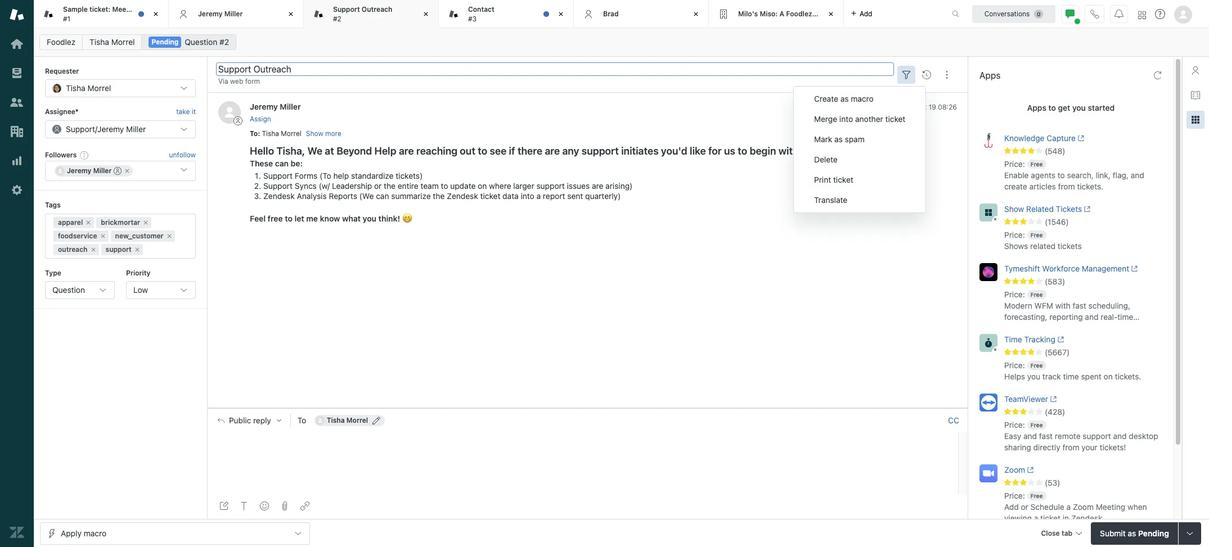 Task type: locate. For each thing, give the bounding box(es) containing it.
free inside price: free enable agents to search, link, flag, and create articles from tickets.
[[1031, 161, 1043, 168]]

1 vertical spatial you
[[363, 214, 376, 223]]

2 vertical spatial the
[[433, 191, 445, 201]]

2 vertical spatial (opens in a new tab) image
[[1025, 467, 1034, 474]]

4 stars. 548 reviews. element
[[1004, 146, 1167, 156]]

price: inside price: free enable agents to search, link, flag, and create articles from tickets.
[[1004, 159, 1025, 169]]

to for to
[[297, 416, 306, 425]]

on inside price: free helps you track time spent on tickets.
[[1104, 372, 1113, 381]]

show down 'create'
[[1004, 204, 1024, 214]]

(opens in a new tab) image inside time tracking link
[[1055, 337, 1064, 343]]

tabs tab list
[[34, 0, 940, 28]]

you for apps
[[1072, 103, 1086, 113]]

0 vertical spatial tisha morrel
[[90, 37, 135, 47]]

(opens in a new tab) image inside teamviewer link
[[1048, 396, 1057, 403]]

0 horizontal spatial or
[[374, 181, 382, 191]]

4 free from the top
[[1031, 362, 1043, 369]]

price: free modern wfm with fast scheduling, forecasting, reporting and real-time analytics.
[[1004, 290, 1133, 333]]

tisha right :
[[262, 129, 279, 138]]

for
[[708, 145, 722, 157]]

1 vertical spatial on
[[1104, 372, 1113, 381]]

tisha inside 'tisha morrel' link
[[90, 37, 109, 47]]

jeremy inside option
[[67, 167, 91, 175]]

jeremy
[[198, 9, 222, 18], [250, 102, 278, 112], [97, 124, 124, 134], [67, 167, 91, 175]]

morrel
[[111, 37, 135, 47], [87, 83, 111, 93], [281, 129, 301, 138], [346, 416, 368, 425]]

1 vertical spatial jeremy miller
[[67, 167, 112, 175]]

free up track
[[1031, 362, 1043, 369]]

1 horizontal spatial close image
[[420, 8, 432, 20]]

and up tickets!
[[1113, 431, 1127, 441]]

to inside to : tisha morrel show more
[[250, 129, 258, 138]]

you left track
[[1027, 372, 1040, 381]]

(opens in a new tab) image inside show related tickets link
[[1082, 206, 1091, 213]]

(428)
[[1045, 407, 1065, 417]]

knowledge capture image
[[979, 133, 997, 151]]

time tracking
[[1004, 335, 1055, 344]]

from inside price: free enable agents to search, link, flag, and create articles from tickets.
[[1058, 182, 1075, 191]]

1 horizontal spatial time
[[1117, 312, 1133, 322]]

tisha morrel down sample ticket: meet the ticket #1
[[90, 37, 135, 47]]

1 vertical spatial from
[[1062, 443, 1079, 452]]

1 vertical spatial to
[[297, 416, 306, 425]]

ticket
[[143, 5, 162, 14], [885, 114, 905, 124], [833, 175, 853, 185], [480, 191, 500, 201], [1040, 514, 1060, 523]]

(5667)
[[1045, 348, 1070, 357]]

menu
[[793, 86, 926, 213]]

another
[[855, 114, 883, 124]]

support inside support outreach #2
[[333, 5, 360, 14]]

price: free helps you track time spent on tickets.
[[1004, 361, 1141, 381]]

macro right apply
[[84, 529, 106, 538]]

reply
[[253, 416, 271, 425]]

outreach
[[58, 245, 87, 253]]

new_customer
[[115, 232, 163, 240]]

time inside price: free helps you track time spent on tickets.
[[1063, 372, 1079, 381]]

sent
[[567, 191, 583, 201]]

1 vertical spatial with
[[1055, 301, 1071, 311]]

jeremy miller for jeremy miller option
[[67, 167, 112, 175]]

morrel up /
[[87, 83, 111, 93]]

1 horizontal spatial remove image
[[124, 168, 131, 175]]

time
[[1004, 335, 1022, 344]]

as right submit
[[1128, 529, 1136, 538]]

ticket right print
[[833, 175, 853, 185]]

Oct 19 08:26 text field
[[915, 103, 957, 112]]

1 vertical spatial (opens in a new tab) image
[[1082, 206, 1091, 213]]

you inside price: free helps you track time spent on tickets.
[[1027, 372, 1040, 381]]

remove image for outreach
[[90, 246, 96, 253]]

0 horizontal spatial remove image
[[90, 246, 96, 253]]

merge into another ticket menu item
[[794, 109, 926, 129]]

into inside hello tisha, we at beyond help are reaching out to see if there are any support initiates you'd like for us to begin with your team? these can be: support forms (to help standardize tickets) support syncs (w/ leadership or the entire team to update on where larger support issues are arising) zendesk analysis reports (we can summarize the zendesk ticket data into a report sent quarterly)
[[521, 191, 534, 201]]

1 vertical spatial zoom
[[1073, 502, 1094, 512]]

free inside price: free helps you track time spent on tickets.
[[1031, 362, 1043, 369]]

0 vertical spatial fast
[[1073, 301, 1086, 311]]

2 horizontal spatial you
[[1072, 103, 1086, 113]]

miller up question #2
[[224, 9, 243, 18]]

(opens in a new tab) image for zoom
[[1025, 467, 1034, 474]]

views image
[[10, 66, 24, 80]]

1 vertical spatial apps
[[1027, 103, 1046, 113]]

2 horizontal spatial close image
[[555, 8, 567, 20]]

2 close image from the left
[[690, 8, 702, 20]]

1 vertical spatial show
[[1004, 204, 1024, 214]]

remove image up foodservice
[[85, 219, 92, 226]]

price: inside "price: free modern wfm with fast scheduling, forecasting, reporting and real-time analytics."
[[1004, 290, 1025, 299]]

to left moretisha@foodlez.com icon
[[297, 416, 306, 425]]

mark as spam
[[814, 134, 865, 144]]

and inside price: free enable agents to search, link, flag, and create articles from tickets.
[[1131, 170, 1144, 180]]

think!
[[378, 214, 400, 223]]

price: up easy
[[1004, 420, 1025, 430]]

0 vertical spatial jeremy miller
[[198, 9, 243, 18]]

5 price: from the top
[[1004, 420, 1025, 430]]

0 horizontal spatial can
[[275, 159, 289, 168]]

tisha,
[[276, 145, 305, 157]]

priority
[[126, 269, 150, 277]]

2 horizontal spatial close image
[[825, 8, 837, 20]]

0 horizontal spatial tickets.
[[1077, 182, 1103, 191]]

pending left question #2
[[152, 38, 179, 46]]

1 horizontal spatial or
[[1021, 502, 1028, 512]]

1 vertical spatial question
[[52, 285, 85, 295]]

close tab button
[[1036, 522, 1087, 547]]

us
[[724, 145, 735, 157]]

team
[[421, 181, 439, 191]]

print ticket menu item
[[794, 170, 926, 190]]

jeremy miller up question #2
[[198, 9, 243, 18]]

2 price: from the top
[[1004, 230, 1025, 240]]

free for agents
[[1031, 161, 1043, 168]]

1 horizontal spatial your
[[1082, 443, 1098, 452]]

as up the team?
[[834, 134, 843, 144]]

0 vertical spatial question
[[185, 37, 217, 47]]

3 tab from the left
[[439, 0, 574, 28]]

2 horizontal spatial zendesk
[[1071, 514, 1102, 523]]

remove image down new_customer
[[134, 246, 141, 253]]

question
[[185, 37, 217, 47], [52, 285, 85, 295]]

analysis
[[297, 191, 327, 201]]

remove image right outreach
[[90, 246, 96, 253]]

you right get
[[1072, 103, 1086, 113]]

remove image down brickmortar
[[99, 233, 106, 239]]

close image
[[150, 8, 161, 20], [690, 8, 702, 20], [825, 8, 837, 20]]

ticket right meet
[[143, 5, 162, 14]]

foodlez down #1
[[47, 37, 75, 47]]

to down assign button
[[250, 129, 258, 138]]

1 horizontal spatial zendesk
[[447, 191, 478, 201]]

jeremy miller down info on adding followers image
[[67, 167, 112, 175]]

or inside price: free add or schedule a zoom meeting when viewing a ticket in zendesk
[[1021, 502, 1028, 512]]

subsidiary
[[814, 9, 849, 18]]

miller up to : tisha morrel show more
[[280, 102, 301, 112]]

with
[[778, 145, 799, 157], [1055, 301, 1071, 311]]

agents
[[1031, 170, 1055, 180]]

price: inside price: free add or schedule a zoom meeting when viewing a ticket in zendesk
[[1004, 491, 1025, 501]]

free up the directly
[[1031, 422, 1043, 429]]

0 horizontal spatial the
[[131, 5, 141, 14]]

time
[[1117, 312, 1133, 322], [1063, 372, 1079, 381]]

close image for brad
[[690, 8, 702, 20]]

3 close image from the left
[[825, 8, 837, 20]]

ticket inside "menu item"
[[885, 114, 905, 124]]

time right track
[[1063, 372, 1079, 381]]

to
[[250, 129, 258, 138], [297, 416, 306, 425]]

foodlez right "a"
[[786, 9, 812, 18]]

1 horizontal spatial show
[[1004, 204, 1024, 214]]

report
[[543, 191, 565, 201]]

time tracking link
[[1004, 334, 1147, 348]]

(opens in a new tab) image up (428)
[[1048, 396, 1057, 403]]

(opens in a new tab) image inside knowledge capture link
[[1076, 135, 1084, 142]]

1 vertical spatial macro
[[84, 529, 106, 538]]

close image right meet
[[150, 8, 161, 20]]

close image inside brad tab
[[690, 8, 702, 20]]

free for or
[[1031, 493, 1043, 500]]

support down the assignee*
[[66, 124, 95, 134]]

#1
[[63, 14, 70, 23]]

2 close image from the left
[[420, 8, 432, 20]]

tickets. inside price: free enable agents to search, link, flag, and create articles from tickets.
[[1077, 182, 1103, 191]]

tymeshift workforce management image
[[979, 263, 997, 281]]

1 vertical spatial time
[[1063, 372, 1079, 381]]

and up sharing at the right
[[1023, 431, 1037, 441]]

main element
[[0, 0, 34, 547]]

0 horizontal spatial close image
[[285, 8, 296, 20]]

price: free enable agents to search, link, flag, and create articles from tickets.
[[1004, 159, 1144, 191]]

support right any
[[582, 145, 619, 157]]

0 horizontal spatial are
[[399, 145, 414, 157]]

2 free from the top
[[1031, 232, 1043, 239]]

0 vertical spatial (opens in a new tab) image
[[1055, 337, 1064, 343]]

foodlez inside tab
[[786, 9, 812, 18]]

1 horizontal spatial into
[[839, 114, 853, 124]]

price: for helps
[[1004, 361, 1025, 370]]

ticket inside hello tisha, we at beyond help are reaching out to see if there are any support initiates you'd like for us to begin with your team? these can be: support forms (to help standardize tickets) support syncs (w/ leadership or the entire team to update on where larger support issues are arising) zendesk analysis reports (we can summarize the zendesk ticket data into a report sent quarterly)
[[480, 191, 500, 201]]

menu containing create as macro
[[793, 86, 926, 213]]

1 horizontal spatial with
[[1055, 301, 1071, 311]]

tymeshift workforce management
[[1004, 264, 1129, 273]]

tab containing support outreach
[[304, 0, 439, 28]]

zendesk right in
[[1071, 514, 1102, 523]]

6 free from the top
[[1031, 493, 1043, 500]]

1 horizontal spatial on
[[1104, 372, 1113, 381]]

tab containing contact
[[439, 0, 574, 28]]

1 vertical spatial a
[[1066, 502, 1071, 512]]

add attachment image
[[280, 502, 289, 511]]

1 horizontal spatial to
[[297, 416, 306, 425]]

tab
[[34, 0, 169, 28], [304, 0, 439, 28], [439, 0, 574, 28]]

foodlez inside "link"
[[47, 37, 75, 47]]

pending
[[152, 38, 179, 46], [1138, 529, 1169, 538]]

jeremy inside tab
[[198, 9, 222, 18]]

outreach
[[362, 5, 392, 14]]

2 vertical spatial you
[[1027, 372, 1040, 381]]

tisha morrel right moretisha@foodlez.com icon
[[327, 416, 368, 425]]

1 horizontal spatial macro
[[851, 94, 874, 104]]

to right the agents
[[1058, 170, 1065, 180]]

insert emojis image
[[260, 502, 269, 511]]

reporting image
[[10, 154, 24, 168]]

(to
[[320, 171, 331, 181]]

0 horizontal spatial show
[[306, 129, 323, 138]]

workforce
[[1042, 264, 1080, 273]]

remove image for support
[[134, 246, 141, 253]]

remove image
[[85, 219, 92, 226], [99, 233, 106, 239], [166, 233, 172, 239], [134, 246, 141, 253]]

or inside hello tisha, we at beyond help are reaching out to see if there are any support initiates you'd like for us to begin with your team? these can be: support forms (to help standardize tickets) support syncs (w/ leadership or the entire team to update on where larger support issues are arising) zendesk analysis reports (we can summarize the zendesk ticket data into a report sent quarterly)
[[374, 181, 382, 191]]

with up the reporting
[[1055, 301, 1071, 311]]

on
[[478, 181, 487, 191], [1104, 372, 1113, 381]]

0 horizontal spatial your
[[801, 145, 822, 157]]

free inside "price: free modern wfm with fast scheduling, forecasting, reporting and real-time analytics."
[[1031, 291, 1043, 298]]

standardize
[[351, 171, 394, 181]]

fast inside "price: free modern wfm with fast scheduling, forecasting, reporting and real-time analytics."
[[1073, 301, 1086, 311]]

search,
[[1067, 170, 1094, 180]]

free up the wfm
[[1031, 291, 1043, 298]]

support left outreach
[[333, 5, 360, 14]]

morrel inside to : tisha morrel show more
[[281, 129, 301, 138]]

tickets. right spent
[[1115, 372, 1141, 381]]

support down new_customer
[[105, 245, 132, 253]]

remove image
[[124, 168, 131, 175], [142, 219, 149, 226], [90, 246, 96, 253]]

fast inside price: free easy and fast remote support and desktop sharing directly from your tickets!
[[1039, 431, 1053, 441]]

apps to get you started
[[1027, 103, 1115, 113]]

price: up helps
[[1004, 361, 1025, 370]]

1 vertical spatial can
[[376, 191, 389, 201]]

tisha morrel down requester
[[66, 83, 111, 93]]

low button
[[126, 281, 196, 299]]

spent
[[1081, 372, 1101, 381]]

jeremy miller assign
[[250, 102, 301, 123]]

jeremy up assign
[[250, 102, 278, 112]]

miller inside option
[[93, 167, 112, 175]]

or
[[374, 181, 382, 191], [1021, 502, 1028, 512]]

1 horizontal spatial fast
[[1073, 301, 1086, 311]]

3 free from the top
[[1031, 291, 1043, 298]]

zendesk down update
[[447, 191, 478, 201]]

0 vertical spatial pending
[[152, 38, 179, 46]]

public reply
[[229, 416, 271, 425]]

price: inside price: free helps you track time spent on tickets.
[[1004, 361, 1025, 370]]

tisha morrel for to
[[327, 416, 368, 425]]

ticket inside menu item
[[833, 175, 853, 185]]

can left be:
[[275, 159, 289, 168]]

question for question #2
[[185, 37, 217, 47]]

free up related on the top right
[[1031, 232, 1043, 239]]

a left report
[[536, 191, 541, 201]]

1 horizontal spatial tickets.
[[1115, 372, 1141, 381]]

create as macro menu item
[[794, 89, 926, 109]]

can right (we
[[376, 191, 389, 201]]

0 horizontal spatial to
[[250, 129, 258, 138]]

1 horizontal spatial can
[[376, 191, 389, 201]]

0 vertical spatial show
[[306, 129, 323, 138]]

1 close image from the left
[[285, 8, 296, 20]]

free for you
[[1031, 362, 1043, 369]]

(opens in a new tab) image inside the "tymeshift workforce management" link
[[1129, 266, 1138, 272]]

from for remote
[[1062, 443, 1079, 452]]

0 horizontal spatial fast
[[1039, 431, 1053, 441]]

apps left get
[[1027, 103, 1046, 113]]

your left tickets!
[[1082, 443, 1098, 452]]

and left real-
[[1085, 312, 1098, 322]]

create as macro
[[814, 94, 874, 104]]

tisha
[[90, 37, 109, 47], [66, 83, 85, 93], [262, 129, 279, 138], [327, 416, 345, 425]]

(opens in a new tab) image up scheduling,
[[1129, 266, 1138, 272]]

secondary element
[[34, 31, 1209, 53]]

leadership
[[332, 181, 372, 191]]

price: inside price: free easy and fast remote support and desktop sharing directly from your tickets!
[[1004, 420, 1025, 430]]

(opens in a new tab) image
[[1076, 135, 1084, 142], [1082, 206, 1091, 213], [1129, 266, 1138, 272]]

tickets. down search,
[[1077, 182, 1103, 191]]

price: up the modern
[[1004, 290, 1025, 299]]

0 vertical spatial as
[[840, 94, 849, 104]]

jeremy up question #2
[[198, 9, 222, 18]]

hello
[[250, 145, 274, 157]]

zoom down 3 stars. 53 reviews. element
[[1073, 502, 1094, 512]]

Subject field
[[216, 62, 894, 76]]

ticket down schedule
[[1040, 514, 1060, 523]]

remove image for brickmortar
[[142, 219, 149, 226]]

organizations image
[[10, 124, 24, 139]]

with right begin
[[778, 145, 799, 157]]

articles
[[1029, 182, 1056, 191]]

to left let
[[285, 214, 293, 223]]

close image inside 'milo's miso: a foodlez subsidiary' tab
[[825, 8, 837, 20]]

from down remote
[[1062, 443, 1079, 452]]

fast up the reporting
[[1073, 301, 1086, 311]]

1 price: from the top
[[1004, 159, 1025, 169]]

08:26
[[938, 103, 957, 112]]

1 vertical spatial as
[[834, 134, 843, 144]]

2 horizontal spatial remove image
[[142, 219, 149, 226]]

zendesk support image
[[10, 7, 24, 22]]

are up quarterly)
[[592, 181, 603, 191]]

show related tickets
[[1004, 204, 1082, 214]]

jeremy miller inside jeremy miller tab
[[198, 9, 243, 18]]

know
[[320, 214, 340, 223]]

are right help
[[399, 145, 414, 157]]

the down team at the top left of page
[[433, 191, 445, 201]]

question inside popup button
[[52, 285, 85, 295]]

ticket right another
[[885, 114, 905, 124]]

1 tab from the left
[[34, 0, 169, 28]]

into down larger
[[521, 191, 534, 201]]

the right meet
[[131, 5, 141, 14]]

1 vertical spatial remove image
[[142, 219, 149, 226]]

1 free from the top
[[1031, 161, 1043, 168]]

close image left "milo's"
[[690, 8, 702, 20]]

😁️
[[402, 214, 412, 223]]

requester element
[[45, 80, 196, 98]]

delete menu item
[[794, 150, 926, 170]]

draft mode image
[[219, 502, 228, 511]]

reaching
[[416, 145, 457, 157]]

close image for milo's miso: a foodlez subsidiary
[[825, 8, 837, 20]]

displays possible ticket submission types image
[[1185, 529, 1194, 538]]

tisha inside requester element
[[66, 83, 85, 93]]

you
[[1072, 103, 1086, 113], [363, 214, 376, 223], [1027, 372, 1040, 381]]

0 vertical spatial from
[[1058, 182, 1075, 191]]

close image left the add popup button
[[825, 8, 837, 20]]

6 price: from the top
[[1004, 491, 1025, 501]]

ticket down the where
[[480, 191, 500, 201]]

free inside price: free add or schedule a zoom meeting when viewing a ticket in zendesk
[[1031, 493, 1043, 500]]

0 vertical spatial foodlez
[[786, 9, 812, 18]]

macro up merge into another ticket
[[851, 94, 874, 104]]

0 horizontal spatial question
[[52, 285, 85, 295]]

customers image
[[10, 95, 24, 110]]

4 price: from the top
[[1004, 361, 1025, 370]]

enable
[[1004, 170, 1029, 180]]

support down these
[[263, 171, 293, 181]]

from for search,
[[1058, 182, 1075, 191]]

remove image right new_customer
[[166, 233, 172, 239]]

2 tab from the left
[[304, 0, 439, 28]]

jeremy miller tab
[[169, 0, 304, 28]]

2 vertical spatial remove image
[[90, 246, 96, 253]]

user is an agent image
[[114, 167, 122, 175]]

and inside "price: free modern wfm with fast scheduling, forecasting, reporting and real-time analytics."
[[1085, 312, 1098, 322]]

question down jeremy miller tab
[[185, 37, 217, 47]]

to right us
[[738, 145, 747, 157]]

flag,
[[1113, 170, 1129, 180]]

from inside price: free easy and fast remote support and desktop sharing directly from your tickets!
[[1062, 443, 1079, 452]]

1 horizontal spatial a
[[1034, 514, 1038, 523]]

0 horizontal spatial jeremy miller
[[67, 167, 112, 175]]

miller right /
[[126, 124, 146, 134]]

add
[[860, 9, 872, 18]]

a
[[779, 9, 784, 18]]

miller left "user is an agent" image
[[93, 167, 112, 175]]

show up we
[[306, 129, 323, 138]]

edit user image
[[373, 417, 380, 425]]

(opens in a new tab) image
[[1055, 337, 1064, 343], [1048, 396, 1057, 403], [1025, 467, 1034, 474]]

apps right ticket actions icon
[[979, 70, 1001, 80]]

1 vertical spatial tisha morrel
[[66, 83, 111, 93]]

larger
[[513, 181, 534, 191]]

button displays agent's chat status as online. image
[[1066, 9, 1075, 18]]

1 horizontal spatial the
[[384, 181, 395, 191]]

(53)
[[1045, 478, 1060, 488]]

1 vertical spatial fast
[[1039, 431, 1053, 441]]

0 horizontal spatial apps
[[979, 70, 1001, 80]]

0 vertical spatial with
[[778, 145, 799, 157]]

support up tickets!
[[1083, 431, 1111, 441]]

let
[[295, 214, 304, 223]]

free up schedule
[[1031, 493, 1043, 500]]

remove image for apparel
[[85, 219, 92, 226]]

0 vertical spatial on
[[478, 181, 487, 191]]

show related tickets image
[[979, 204, 997, 222]]

free inside price: free shows related tickets
[[1031, 232, 1043, 239]]

assign button
[[250, 114, 271, 124]]

show
[[306, 129, 323, 138], [1004, 204, 1024, 214]]

1 vertical spatial or
[[1021, 502, 1028, 512]]

a up in
[[1066, 502, 1071, 512]]

get help image
[[1155, 9, 1165, 19]]

pending down when at the bottom of the page
[[1138, 529, 1169, 538]]

1 horizontal spatial jeremy miller
[[198, 9, 243, 18]]

0 horizontal spatial with
[[778, 145, 799, 157]]

(opens in a new tab) image up 3 stars. 1546 reviews. element
[[1082, 206, 1091, 213]]

a inside hello tisha, we at beyond help are reaching out to see if there are any support initiates you'd like for us to begin with your team? these can be: support forms (to help standardize tickets) support syncs (w/ leadership or the entire team to update on where larger support issues are arising) zendesk analysis reports (we can summarize the zendesk ticket data into a report sent quarterly)
[[536, 191, 541, 201]]

jeremy miller inside jeremy miller option
[[67, 167, 112, 175]]

tisha right moretisha@foodlez.com icon
[[327, 416, 345, 425]]

0 horizontal spatial macro
[[84, 529, 106, 538]]

2 vertical spatial as
[[1128, 529, 1136, 538]]

price: free shows related tickets
[[1004, 230, 1082, 251]]

tisha down requester
[[66, 83, 85, 93]]

0 vertical spatial a
[[536, 191, 541, 201]]

mark as spam menu item
[[794, 129, 926, 150]]

(opens in a new tab) image inside zoom link
[[1025, 467, 1034, 474]]

free for wfm
[[1031, 291, 1043, 298]]

1 horizontal spatial you
[[1027, 372, 1040, 381]]

3 price: from the top
[[1004, 290, 1025, 299]]

zoom
[[1004, 465, 1025, 475], [1073, 502, 1094, 512]]

capture
[[1047, 133, 1076, 143]]

price: for shows
[[1004, 230, 1025, 240]]

question inside secondary element
[[185, 37, 217, 47]]

take
[[176, 108, 190, 116]]

1 horizontal spatial zoom
[[1073, 502, 1094, 512]]

1 horizontal spatial #2
[[333, 14, 341, 23]]

tisha down sample ticket: meet the ticket #1
[[90, 37, 109, 47]]

close image
[[285, 8, 296, 20], [420, 8, 432, 20], [555, 8, 567, 20]]

0 horizontal spatial close image
[[150, 8, 161, 20]]

5 free from the top
[[1031, 422, 1043, 429]]

0 vertical spatial your
[[801, 145, 822, 157]]

you for price:
[[1027, 372, 1040, 381]]

teamviewer image
[[979, 394, 997, 412]]

price: inside price: free shows related tickets
[[1004, 230, 1025, 240]]

3 stars. 53 reviews. element
[[1004, 478, 1167, 488]]

jeremy inside "jeremy miller assign"
[[250, 102, 278, 112]]

1 vertical spatial into
[[521, 191, 534, 201]]

0 vertical spatial remove image
[[124, 168, 131, 175]]

free inside price: free easy and fast remote support and desktop sharing directly from your tickets!
[[1031, 422, 1043, 429]]

merge into another ticket
[[814, 114, 905, 124]]

0 horizontal spatial a
[[536, 191, 541, 201]]

0 horizontal spatial time
[[1063, 372, 1079, 381]]

price: up add
[[1004, 491, 1025, 501]]

(opens in a new tab) image up 4 stars. 548 reviews. element
[[1076, 135, 1084, 142]]

0 vertical spatial #2
[[333, 14, 341, 23]]

0 horizontal spatial on
[[478, 181, 487, 191]]

assignee* element
[[45, 120, 196, 138]]

question for question
[[52, 285, 85, 295]]

show inside show related tickets link
[[1004, 204, 1024, 214]]

jeremy down info on adding followers image
[[67, 167, 91, 175]]

price: up shows
[[1004, 230, 1025, 240]]

remove image right "user is an agent" image
[[124, 168, 131, 175]]

price: up enable
[[1004, 159, 1025, 169]]

zoom image
[[979, 465, 997, 483]]

create
[[1004, 182, 1027, 191]]

free for and
[[1031, 422, 1043, 429]]

format text image
[[240, 502, 249, 511]]

tisha morrel inside requester element
[[66, 83, 111, 93]]

apps image
[[1191, 115, 1200, 124]]

the left entire
[[384, 181, 395, 191]]

1 vertical spatial foodlez
[[47, 37, 75, 47]]

events image
[[922, 70, 931, 79]]

time down scheduling,
[[1117, 312, 1133, 322]]

1 horizontal spatial foodlez
[[786, 9, 812, 18]]

web
[[230, 77, 243, 86]]

admin image
[[10, 183, 24, 197]]

0 vertical spatial to
[[250, 129, 258, 138]]

into down create as macro
[[839, 114, 853, 124]]

1 horizontal spatial apps
[[1027, 103, 1046, 113]]

remote
[[1055, 431, 1081, 441]]

zendesk products image
[[1138, 11, 1146, 19]]

scheduling,
[[1088, 301, 1130, 311]]

2 vertical spatial (opens in a new tab) image
[[1129, 266, 1138, 272]]

pending inside secondary element
[[152, 38, 179, 46]]

these
[[250, 159, 273, 168]]

to : tisha morrel show more
[[250, 129, 341, 138]]



Task type: describe. For each thing, give the bounding box(es) containing it.
more
[[325, 129, 341, 138]]

translate menu item
[[794, 190, 926, 210]]

you'd
[[661, 145, 687, 157]]

3 stars. 428 reviews. element
[[1004, 407, 1167, 417]]

moretisha@foodlez.com image
[[316, 416, 325, 425]]

notifications image
[[1115, 9, 1124, 18]]

sample
[[63, 5, 88, 14]]

conversations button
[[972, 5, 1055, 23]]

3 stars. 1546 reviews. element
[[1004, 217, 1167, 227]]

4 stars. 5667 reviews. element
[[1004, 348, 1167, 358]]

show inside to : tisha morrel show more
[[306, 129, 323, 138]]

morrel left edit user image
[[346, 416, 368, 425]]

requester
[[45, 67, 79, 75]]

remove image for foodservice
[[99, 233, 106, 239]]

time inside "price: free modern wfm with fast scheduling, forecasting, reporting and real-time analytics."
[[1117, 312, 1133, 322]]

to inside price: free enable agents to search, link, flag, and create articles from tickets.
[[1058, 170, 1065, 180]]

form
[[245, 77, 260, 86]]

into inside merge into another ticket "menu item"
[[839, 114, 853, 124]]

take it
[[176, 108, 196, 116]]

knowledge
[[1004, 133, 1045, 143]]

sharing
[[1004, 443, 1031, 452]]

#3
[[468, 14, 477, 23]]

(583)
[[1045, 277, 1065, 286]]

avatar image
[[218, 101, 241, 124]]

zendesk image
[[10, 525, 24, 540]]

contact
[[468, 5, 494, 14]]

tisha inside to : tisha morrel show more
[[262, 129, 279, 138]]

print
[[814, 175, 831, 185]]

#2 inside support outreach #2
[[333, 14, 341, 23]]

translate
[[814, 195, 847, 205]]

with inside hello tisha, we at beyond help are reaching out to see if there are any support initiates you'd like for us to begin with your team? these can be: support forms (to help standardize tickets) support syncs (w/ leadership or the entire team to update on where larger support issues are arising) zendesk analysis reports (we can summarize the zendesk ticket data into a report sent quarterly)
[[778, 145, 799, 157]]

viewing
[[1004, 514, 1032, 523]]

close image inside jeremy miller tab
[[285, 8, 296, 20]]

19
[[929, 103, 936, 112]]

contact #3
[[468, 5, 494, 23]]

tracking
[[1024, 335, 1055, 344]]

support up report
[[536, 181, 565, 191]]

0 horizontal spatial zendesk
[[263, 191, 295, 201]]

(opens in a new tab) image for knowledge capture
[[1076, 135, 1084, 142]]

followers
[[45, 151, 77, 159]]

to left get
[[1048, 103, 1056, 113]]

(548)
[[1045, 146, 1065, 156]]

mark
[[814, 134, 832, 144]]

question #2
[[185, 37, 229, 47]]

0 horizontal spatial you
[[363, 214, 376, 223]]

(1546)
[[1045, 217, 1069, 227]]

with inside "price: free modern wfm with fast scheduling, forecasting, reporting and real-time analytics."
[[1055, 301, 1071, 311]]

me
[[306, 214, 318, 223]]

info on adding followers image
[[80, 151, 89, 160]]

miller inside assignee* element
[[126, 124, 146, 134]]

2 horizontal spatial are
[[592, 181, 603, 191]]

remove image for new_customer
[[166, 233, 172, 239]]

1 horizontal spatial pending
[[1138, 529, 1169, 538]]

at
[[325, 145, 334, 157]]

milo's miso: a foodlez subsidiary tab
[[709, 0, 849, 28]]

tickets)
[[396, 171, 423, 181]]

easy
[[1004, 431, 1021, 441]]

spam
[[845, 134, 865, 144]]

support inside price: free easy and fast remote support and desktop sharing directly from your tickets!
[[1083, 431, 1111, 441]]

tab containing sample ticket: meet the ticket
[[34, 0, 169, 28]]

hide composer image
[[583, 404, 592, 413]]

as for macro
[[840, 94, 849, 104]]

macro inside menu item
[[851, 94, 874, 104]]

get started image
[[10, 37, 24, 51]]

help
[[333, 171, 349, 181]]

ticket actions image
[[942, 70, 951, 79]]

in
[[1063, 514, 1069, 523]]

as for spam
[[834, 134, 843, 144]]

apply macro
[[61, 529, 106, 538]]

oct
[[915, 103, 927, 112]]

like
[[690, 145, 706, 157]]

team?
[[825, 145, 854, 157]]

tymeshift
[[1004, 264, 1040, 273]]

out
[[460, 145, 475, 157]]

0 horizontal spatial zoom
[[1004, 465, 1025, 475]]

time tracking image
[[979, 334, 997, 352]]

zendesk inside price: free add or schedule a zoom meeting when viewing a ticket in zendesk
[[1071, 514, 1102, 523]]

morrel inside requester element
[[87, 83, 111, 93]]

apps for apps
[[979, 70, 1001, 80]]

zoom inside price: free add or schedule a zoom meeting when viewing a ticket in zendesk
[[1073, 502, 1094, 512]]

miso:
[[760, 9, 778, 18]]

brad
[[603, 9, 619, 18]]

2 horizontal spatial the
[[433, 191, 445, 201]]

link,
[[1096, 170, 1111, 180]]

tags
[[45, 201, 61, 209]]

add link (cmd k) image
[[300, 502, 309, 511]]

show more button
[[306, 129, 341, 139]]

price: for modern
[[1004, 290, 1025, 299]]

2 horizontal spatial a
[[1066, 502, 1071, 512]]

price: for enable
[[1004, 159, 1025, 169]]

0 vertical spatial can
[[275, 159, 289, 168]]

2 vertical spatial a
[[1034, 514, 1038, 523]]

get
[[1058, 103, 1070, 113]]

jeremy inside assignee* element
[[97, 124, 124, 134]]

apparel
[[58, 218, 83, 226]]

the inside sample ticket: meet the ticket #1
[[131, 5, 141, 14]]

print ticket
[[814, 175, 853, 185]]

tymeshift workforce management link
[[1004, 263, 1147, 277]]

submit as pending
[[1100, 529, 1169, 538]]

jeremy miller for jeremy miller tab
[[198, 9, 243, 18]]

foodlez link
[[39, 34, 83, 50]]

reporting
[[1049, 312, 1083, 322]]

miller inside tab
[[224, 9, 243, 18]]

knowledge image
[[1191, 91, 1200, 100]]

(opens in a new tab) image for tymeshift workforce management
[[1129, 266, 1138, 272]]

tisha morrel inside secondary element
[[90, 37, 135, 47]]

milo's
[[738, 9, 758, 18]]

merge
[[814, 114, 837, 124]]

summarize
[[391, 191, 431, 201]]

#2 inside secondary element
[[219, 37, 229, 47]]

it
[[192, 108, 196, 116]]

feel free to let me know what you think! 😁️
[[250, 214, 412, 223]]

syncs
[[295, 181, 317, 191]]

tickets!
[[1100, 443, 1126, 452]]

feel
[[250, 214, 266, 223]]

ticket inside price: free add or schedule a zoom meeting when viewing a ticket in zendesk
[[1040, 514, 1060, 523]]

to right team at the top left of page
[[441, 181, 448, 191]]

related
[[1026, 204, 1054, 214]]

apply
[[61, 529, 82, 538]]

support outreach #2
[[333, 5, 392, 23]]

support left syncs
[[263, 181, 293, 191]]

3 close image from the left
[[555, 8, 567, 20]]

your inside hello tisha, we at beyond help are reaching out to see if there are any support initiates you'd like for us to begin with your team? these can be: support forms (to help standardize tickets) support syncs (w/ leadership or the entire team to update on where larger support issues are arising) zendesk analysis reports (we can summarize the zendesk ticket data into a report sent quarterly)
[[801, 145, 822, 157]]

jeremy miller option
[[55, 166, 133, 177]]

customer context image
[[1191, 66, 1200, 75]]

to right out
[[478, 145, 487, 157]]

ticket inside sample ticket: meet the ticket #1
[[143, 5, 162, 14]]

free for related
[[1031, 232, 1043, 239]]

millerjeremy500@gmail.com image
[[56, 167, 65, 176]]

show related tickets link
[[1004, 204, 1147, 217]]

apps for apps to get you started
[[1027, 103, 1046, 113]]

zoom link
[[1004, 465, 1147, 478]]

we
[[307, 145, 322, 157]]

4 stars. 583 reviews. element
[[1004, 277, 1167, 287]]

price: for add
[[1004, 491, 1025, 501]]

ticket:
[[89, 5, 110, 14]]

schedule
[[1030, 502, 1064, 512]]

support inside assignee* element
[[66, 124, 95, 134]]

miller inside "jeremy miller assign"
[[280, 102, 301, 112]]

close
[[1041, 529, 1060, 538]]

to for to : tisha morrel show more
[[250, 129, 258, 138]]

milo's miso: a foodlez subsidiary
[[738, 9, 849, 18]]

analytics.
[[1004, 323, 1039, 333]]

price: for easy
[[1004, 420, 1025, 430]]

followers element
[[45, 161, 196, 181]]

support / jeremy miller
[[66, 124, 146, 134]]

management
[[1082, 264, 1129, 273]]

cc
[[948, 416, 959, 425]]

filter image
[[902, 70, 911, 79]]

tisha morrel for requester
[[66, 83, 111, 93]]

add
[[1004, 502, 1019, 512]]

via
[[218, 77, 228, 86]]

(opens in a new tab) image for time tracking
[[1055, 337, 1064, 343]]

as for pending
[[1128, 529, 1136, 538]]

submit
[[1100, 529, 1126, 538]]

(opens in a new tab) image for teamviewer
[[1048, 396, 1057, 403]]

1 horizontal spatial are
[[545, 145, 560, 157]]

tickets. inside price: free helps you track time spent on tickets.
[[1115, 372, 1141, 381]]

brad tab
[[574, 0, 709, 28]]

on inside hello tisha, we at beyond help are reaching out to see if there are any support initiates you'd like for us to begin with your team? these can be: support forms (to help standardize tickets) support syncs (w/ leadership or the entire team to update on where larger support issues are arising) zendesk analysis reports (we can summarize the zendesk ticket data into a report sent quarterly)
[[478, 181, 487, 191]]

assignee*
[[45, 108, 79, 116]]

begin
[[750, 145, 776, 157]]

1 close image from the left
[[150, 8, 161, 20]]

morrel inside secondary element
[[111, 37, 135, 47]]

modern
[[1004, 301, 1032, 311]]

sample ticket: meet the ticket #1
[[63, 5, 162, 23]]

(opens in a new tab) image for show related tickets
[[1082, 206, 1091, 213]]

your inside price: free easy and fast remote support and desktop sharing directly from your tickets!
[[1082, 443, 1098, 452]]

if
[[509, 145, 515, 157]]



Task type: vqa. For each thing, say whether or not it's contained in the screenshot.


